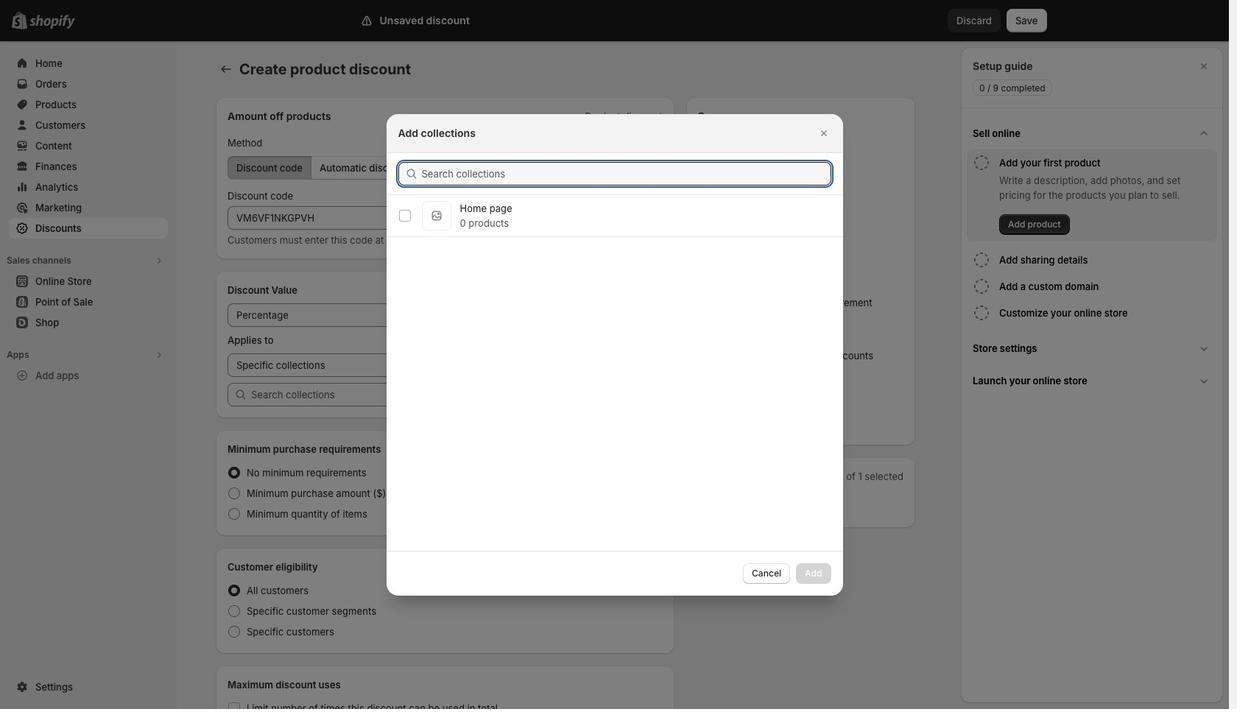 Task type: describe. For each thing, give the bounding box(es) containing it.
Search collections text field
[[422, 162, 831, 185]]

mark add sharing details as done image
[[973, 251, 991, 269]]

mark add your first product as done image
[[973, 154, 991, 172]]



Task type: vqa. For each thing, say whether or not it's contained in the screenshot.
Mark Add Sharing Details As Done 'Image'
yes



Task type: locate. For each thing, give the bounding box(es) containing it.
mark customize your online store as done image
[[973, 304, 991, 322]]

shopify image
[[32, 15, 78, 29]]

mark add a custom domain as done image
[[973, 278, 991, 295]]

dialog
[[961, 47, 1223, 703], [0, 114, 1229, 595]]



